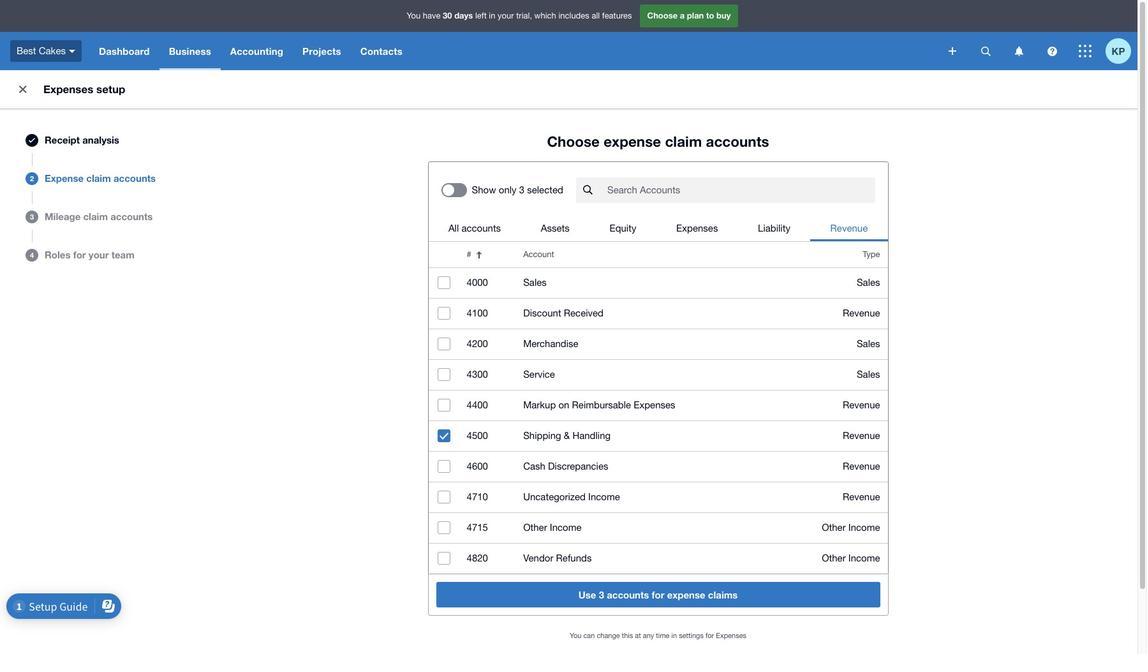 Task type: locate. For each thing, give the bounding box(es) containing it.
choose
[[648, 10, 678, 21], [547, 133, 600, 150]]

uncategorized income
[[524, 492, 620, 502]]

service
[[524, 369, 555, 380]]

group inside choose expense claim accounts tab list
[[429, 216, 888, 241]]

svg image inside the best cakes popup button
[[69, 50, 75, 53]]

2 horizontal spatial for
[[706, 632, 714, 640]]

you left have
[[407, 11, 421, 21]]

mileage claim accounts
[[45, 211, 153, 222]]

1 vertical spatial choose
[[547, 133, 600, 150]]

4000
[[467, 277, 488, 288]]

1 horizontal spatial you
[[570, 632, 582, 640]]

in inside choose expense claim accounts tab list
[[672, 632, 677, 640]]

0 vertical spatial for
[[73, 249, 86, 261]]

1 horizontal spatial svg image
[[1048, 46, 1057, 56]]

0 vertical spatial in
[[489, 11, 496, 21]]

on
[[559, 400, 570, 410]]

your left team
[[89, 249, 109, 261]]

liability button
[[738, 216, 811, 241]]

svg image
[[1079, 45, 1092, 57], [981, 46, 991, 56], [1015, 46, 1024, 56], [69, 50, 75, 53]]

svg image
[[1048, 46, 1057, 56], [949, 47, 957, 55]]

expenses
[[43, 82, 93, 96], [677, 223, 718, 234], [634, 400, 676, 410], [716, 632, 747, 640]]

1 horizontal spatial for
[[652, 589, 665, 601]]

use 3 accounts for expense claims
[[579, 589, 738, 601]]

expenses right settings
[[716, 632, 747, 640]]

expenses setup
[[43, 82, 125, 96]]

time
[[656, 632, 670, 640]]

for right roles
[[73, 249, 86, 261]]

0 horizontal spatial you
[[407, 11, 421, 21]]

buy
[[717, 10, 731, 21]]

revenue
[[831, 223, 868, 234], [843, 308, 881, 319], [843, 400, 881, 410], [843, 430, 881, 441], [843, 461, 881, 472], [843, 492, 881, 502]]

banner
[[0, 0, 1138, 70]]

have
[[423, 11, 441, 21]]

receipt
[[45, 134, 80, 146]]

for right settings
[[706, 632, 714, 640]]

0 horizontal spatial choose
[[547, 133, 600, 150]]

liability
[[758, 223, 791, 234]]

business button
[[159, 32, 221, 70]]

Search Accounts field
[[606, 178, 876, 202]]

accounts right use
[[607, 589, 649, 601]]

other for other income
[[822, 522, 846, 533]]

0 vertical spatial you
[[407, 11, 421, 21]]

discount received
[[524, 308, 604, 319]]

3 right only
[[519, 184, 525, 195]]

other income for refunds
[[822, 553, 881, 564]]

markup on reimbursable expenses
[[524, 400, 676, 410]]

plan
[[687, 10, 704, 21]]

type
[[863, 250, 881, 259]]

1 horizontal spatial choose
[[648, 10, 678, 21]]

2 horizontal spatial 3
[[599, 589, 604, 601]]

claim
[[665, 133, 702, 150], [86, 172, 111, 184], [83, 211, 108, 222]]

you for change
[[570, 632, 582, 640]]

your inside choose expense claim accounts tab list
[[89, 249, 109, 261]]

other income
[[524, 522, 582, 533], [822, 522, 881, 533], [822, 553, 881, 564]]

4500
[[467, 430, 488, 441]]

2 vertical spatial for
[[706, 632, 714, 640]]

revenue for uncategorized income
[[843, 492, 881, 502]]

accounts for expense claim accounts
[[114, 172, 156, 184]]

all accounts
[[449, 223, 501, 234]]

sales for sales
[[857, 277, 881, 288]]

accounts down analysis
[[114, 172, 156, 184]]

mileage
[[45, 211, 81, 222]]

you
[[407, 11, 421, 21], [570, 632, 582, 640]]

for
[[73, 249, 86, 261], [652, 589, 665, 601], [706, 632, 714, 640]]

all
[[592, 11, 600, 21]]

1 horizontal spatial your
[[498, 11, 514, 21]]

2 vertical spatial 3
[[599, 589, 604, 601]]

kp button
[[1106, 32, 1138, 70]]

0 horizontal spatial svg image
[[949, 47, 957, 55]]

setup
[[96, 82, 125, 96]]

choose for choose a plan to buy
[[648, 10, 678, 21]]

0 horizontal spatial in
[[489, 11, 496, 21]]

which
[[535, 11, 556, 21]]

3 left mileage
[[30, 212, 34, 221]]

group containing all accounts
[[429, 216, 888, 241]]

4820
[[467, 553, 488, 564]]

in right left
[[489, 11, 496, 21]]

receipt analysis button
[[13, 121, 172, 160]]

0 vertical spatial choose
[[648, 10, 678, 21]]

accounts up team
[[111, 211, 153, 222]]

assets
[[541, 223, 570, 234]]

accounts
[[706, 133, 770, 150], [114, 172, 156, 184], [111, 211, 153, 222], [462, 223, 501, 234], [607, 589, 649, 601]]

in right time
[[672, 632, 677, 640]]

team
[[112, 249, 135, 261]]

use
[[579, 589, 597, 601]]

sales for merchandise
[[857, 338, 881, 349]]

0 horizontal spatial your
[[89, 249, 109, 261]]

4400
[[467, 400, 488, 410]]

1 vertical spatial your
[[89, 249, 109, 261]]

equity button
[[590, 216, 657, 241]]

choose a plan to buy
[[648, 10, 731, 21]]

dashboard link
[[89, 32, 159, 70]]

trial,
[[517, 11, 532, 21]]

you can change this at any time in settings for expenses
[[570, 632, 747, 640]]

1 vertical spatial you
[[570, 632, 582, 640]]

1 vertical spatial expense
[[667, 589, 706, 601]]

your
[[498, 11, 514, 21], [89, 249, 109, 261]]

claim for mileage claim accounts
[[83, 211, 108, 222]]

shipping & handling
[[524, 430, 611, 441]]

close image
[[10, 77, 36, 102]]

complete image
[[29, 138, 35, 143]]

0 horizontal spatial 3
[[30, 212, 34, 221]]

group
[[429, 216, 888, 241]]

revenue for markup on reimbursable expenses
[[843, 400, 881, 410]]

expense
[[604, 133, 661, 150], [667, 589, 706, 601]]

2 vertical spatial claim
[[83, 211, 108, 222]]

expense claim accounts
[[45, 172, 156, 184]]

3
[[519, 184, 525, 195], [30, 212, 34, 221], [599, 589, 604, 601]]

income
[[589, 492, 620, 502], [550, 522, 582, 533], [849, 522, 881, 533], [849, 553, 881, 564]]

you left can
[[570, 632, 582, 640]]

accounts inside button
[[462, 223, 501, 234]]

revenue inside button
[[831, 223, 868, 234]]

you for 30
[[407, 11, 421, 21]]

choose up "selected"
[[547, 133, 600, 150]]

in
[[489, 11, 496, 21], [672, 632, 677, 640]]

revenue button
[[811, 216, 888, 241]]

best
[[17, 45, 36, 56]]

1 vertical spatial in
[[672, 632, 677, 640]]

left
[[476, 11, 487, 21]]

other for vendor refunds
[[822, 553, 846, 564]]

change
[[597, 632, 620, 640]]

choose left a
[[648, 10, 678, 21]]

3 right use
[[599, 589, 604, 601]]

other
[[524, 522, 547, 533], [822, 522, 846, 533], [822, 553, 846, 564]]

1 vertical spatial claim
[[86, 172, 111, 184]]

accounts up # button
[[462, 223, 501, 234]]

vendor
[[524, 553, 554, 564]]

you have 30 days left in your trial, which includes all features
[[407, 10, 632, 21]]

for up you can change this at any time in settings for expenses
[[652, 589, 665, 601]]

0 horizontal spatial for
[[73, 249, 86, 261]]

you inside you have 30 days left in your trial, which includes all features
[[407, 11, 421, 21]]

analysis
[[82, 134, 119, 146]]

choose inside tab list
[[547, 133, 600, 150]]

0 vertical spatial 3
[[519, 184, 525, 195]]

days
[[455, 10, 473, 21]]

your left trial,
[[498, 11, 514, 21]]

0 horizontal spatial expense
[[604, 133, 661, 150]]

business
[[169, 45, 211, 57]]

1 horizontal spatial in
[[672, 632, 677, 640]]

expenses down search accounts field
[[677, 223, 718, 234]]

1 vertical spatial 3
[[30, 212, 34, 221]]

you inside choose expense claim accounts tab list
[[570, 632, 582, 640]]

projects button
[[293, 32, 351, 70]]

expenses right reimbursable
[[634, 400, 676, 410]]

1 horizontal spatial expense
[[667, 589, 706, 601]]

claim for expense claim accounts
[[86, 172, 111, 184]]

0 vertical spatial your
[[498, 11, 514, 21]]

0 vertical spatial expense
[[604, 133, 661, 150]]



Task type: vqa. For each thing, say whether or not it's contained in the screenshot.


Task type: describe. For each thing, give the bounding box(es) containing it.
cash
[[524, 461, 546, 472]]

revenue for discount received
[[843, 308, 881, 319]]

in inside you have 30 days left in your trial, which includes all features
[[489, 11, 496, 21]]

shipping
[[524, 430, 561, 441]]

contacts
[[360, 45, 403, 57]]

at
[[635, 632, 641, 640]]

receipt analysis
[[45, 134, 119, 146]]

all accounts button
[[429, 216, 521, 241]]

2
[[30, 174, 34, 182]]

sales for service
[[857, 369, 881, 380]]

1 horizontal spatial 3
[[519, 184, 525, 195]]

expense
[[45, 172, 84, 184]]

refunds
[[556, 553, 592, 564]]

4
[[30, 251, 34, 259]]

vendor refunds
[[524, 553, 592, 564]]

can
[[584, 632, 595, 640]]

selected
[[527, 184, 564, 195]]

1 vertical spatial for
[[652, 589, 665, 601]]

accounts for use 3 accounts for expense claims
[[607, 589, 649, 601]]

equity
[[610, 223, 637, 234]]

includes
[[559, 11, 590, 21]]

features
[[602, 11, 632, 21]]

expenses down cakes
[[43, 82, 93, 96]]

handling
[[573, 430, 611, 441]]

30
[[443, 10, 452, 21]]

&
[[564, 430, 570, 441]]

only
[[499, 184, 517, 195]]

merchandise
[[524, 338, 579, 349]]

claims
[[708, 589, 738, 601]]

0 vertical spatial claim
[[665, 133, 702, 150]]

expenses inside button
[[677, 223, 718, 234]]

show
[[472, 184, 496, 195]]

revenue for cash discrepancies
[[843, 461, 881, 472]]

account button
[[516, 242, 774, 267]]

discrepancies
[[548, 461, 609, 472]]

uncategorized
[[524, 492, 586, 502]]

best cakes
[[17, 45, 66, 56]]

cash discrepancies
[[524, 461, 609, 472]]

account
[[524, 250, 554, 259]]

roles
[[45, 249, 71, 261]]

other income for income
[[822, 522, 881, 533]]

4715
[[467, 522, 488, 533]]

revenue for shipping & handling
[[843, 430, 881, 441]]

this
[[622, 632, 633, 640]]

choose expense claim accounts
[[547, 133, 770, 150]]

choose expense claim accounts tab list
[[13, 121, 1125, 643]]

#
[[467, 250, 472, 259]]

assets button
[[521, 216, 590, 241]]

discount
[[524, 308, 561, 319]]

4200
[[467, 338, 488, 349]]

your inside you have 30 days left in your trial, which includes all features
[[498, 11, 514, 21]]

# button
[[459, 242, 516, 267]]

4710
[[467, 492, 488, 502]]

contacts button
[[351, 32, 412, 70]]

reimbursable
[[572, 400, 631, 410]]

banner containing kp
[[0, 0, 1138, 70]]

roles for your team
[[45, 249, 135, 261]]

all
[[449, 223, 459, 234]]

markup
[[524, 400, 556, 410]]

accounting
[[230, 45, 283, 57]]

expenses button
[[657, 216, 738, 241]]

to
[[707, 10, 715, 21]]

4600
[[467, 461, 488, 472]]

a
[[680, 10, 685, 21]]

projects
[[303, 45, 341, 57]]

accounts for mileage claim accounts
[[111, 211, 153, 222]]

4100
[[467, 308, 488, 319]]

any
[[643, 632, 654, 640]]

type button
[[774, 242, 898, 267]]

kp
[[1112, 45, 1126, 56]]

show only 3 selected
[[472, 184, 564, 195]]

accounts up search accounts field
[[706, 133, 770, 150]]

settings
[[679, 632, 704, 640]]

best cakes button
[[0, 32, 89, 70]]

choose for choose expense claim accounts
[[547, 133, 600, 150]]

cakes
[[39, 45, 66, 56]]



